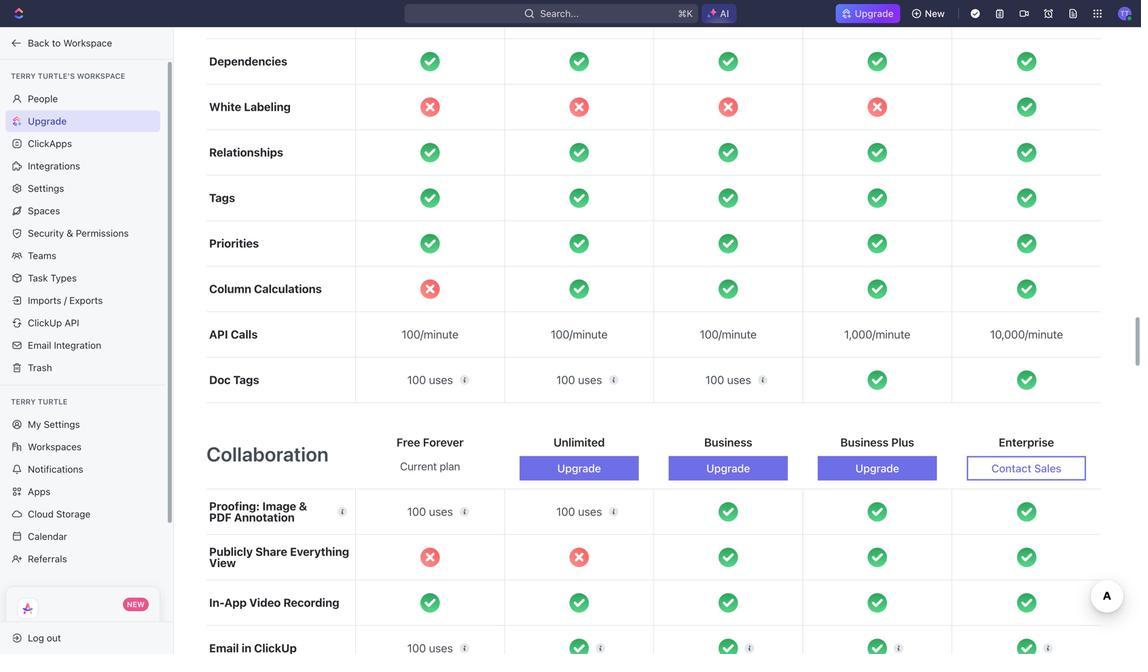 Task type: describe. For each thing, give the bounding box(es) containing it.
publicly share everything view
[[209, 545, 349, 570]]

0 horizontal spatial api
[[65, 317, 79, 329]]

labeling
[[244, 100, 291, 114]]

back to workspace
[[28, 37, 112, 49]]

clickapps link
[[5, 133, 160, 155]]

1 horizontal spatial upgrade link
[[836, 4, 901, 23]]

/
[[64, 295, 67, 306]]

task
[[28, 272, 48, 284]]

security & permissions
[[28, 228, 129, 239]]

everything
[[290, 545, 349, 558]]

terry turtle's workspace
[[11, 72, 125, 81]]

workspace for terry turtle's workspace
[[77, 72, 125, 81]]

calculations
[[254, 282, 322, 296]]

workspaces link
[[5, 436, 160, 458]]

0 vertical spatial settings
[[28, 183, 64, 194]]

business plus
[[841, 436, 915, 449]]

task types link
[[5, 267, 160, 289]]

free
[[397, 436, 420, 449]]

terry turtle
[[11, 397, 67, 406]]

email
[[28, 340, 51, 351]]

apps link
[[5, 481, 160, 503]]

spaces link
[[5, 200, 160, 222]]

collaboration
[[207, 442, 329, 466]]

tt
[[1121, 9, 1130, 17]]

workspaces
[[28, 441, 82, 453]]

in-app video recording
[[209, 596, 339, 610]]

turtle's
[[38, 72, 75, 81]]

0 vertical spatial tags
[[209, 191, 235, 205]]

teams
[[28, 250, 56, 261]]

back
[[28, 37, 49, 49]]

ai button
[[702, 4, 737, 23]]

notifications
[[28, 464, 83, 475]]

to
[[52, 37, 61, 49]]

cloud
[[28, 509, 54, 520]]

0 horizontal spatial new
[[127, 600, 145, 609]]

teams link
[[5, 245, 160, 267]]

cloud storage link
[[5, 503, 160, 525]]

email integration link
[[5, 335, 160, 356]]

1,000/minute
[[845, 328, 911, 341]]

storage
[[56, 509, 91, 520]]

turtle
[[38, 397, 67, 406]]

white labeling
[[209, 100, 291, 114]]

2 100/minute from the left
[[551, 328, 608, 341]]

⌘k
[[678, 8, 693, 19]]

security & permissions link
[[5, 223, 160, 244]]

image
[[263, 500, 296, 513]]

1 horizontal spatial api
[[209, 328, 228, 341]]

log out
[[28, 633, 61, 644]]

trash link
[[5, 357, 160, 379]]

new inside button
[[925, 8, 945, 19]]

exports
[[69, 295, 103, 306]]

upgrade button for unlimited
[[520, 456, 639, 481]]

back to workspace button
[[5, 32, 161, 54]]

view
[[209, 557, 236, 570]]

types
[[50, 272, 77, 284]]

share
[[256, 545, 287, 558]]

contact sales button
[[967, 456, 1087, 481]]

dependencies
[[209, 55, 287, 68]]

doc
[[209, 374, 231, 387]]

doc tags
[[209, 374, 259, 387]]

integrations
[[28, 160, 80, 172]]

column calculations
[[209, 282, 322, 296]]

publicly
[[209, 545, 253, 558]]

clickapps
[[28, 138, 72, 149]]

calls
[[231, 328, 258, 341]]

spaces
[[28, 205, 60, 216]]

forever
[[423, 436, 464, 449]]

sales
[[1035, 462, 1062, 475]]

task types
[[28, 272, 77, 284]]

cloud storage
[[28, 509, 91, 520]]

current
[[400, 460, 437, 473]]

upgrade button for business plus
[[818, 456, 937, 481]]



Task type: vqa. For each thing, say whether or not it's contained in the screenshot.
Doc Tags
yes



Task type: locate. For each thing, give the bounding box(es) containing it.
upgrade button for business
[[669, 456, 788, 481]]

0 vertical spatial &
[[67, 228, 73, 239]]

upgrade for business plus
[[856, 462, 900, 475]]

uses
[[429, 373, 453, 387], [578, 373, 602, 387], [727, 373, 751, 387], [429, 505, 453, 519], [578, 505, 602, 519]]

1 vertical spatial workspace
[[77, 72, 125, 81]]

ai
[[720, 8, 729, 19]]

0 vertical spatial new
[[925, 8, 945, 19]]

business for business
[[704, 436, 753, 449]]

referrals
[[28, 553, 67, 565]]

2 business from the left
[[841, 436, 889, 449]]

workspace for back to workspace
[[63, 37, 112, 49]]

log out button
[[5, 627, 162, 649]]

0 horizontal spatial &
[[67, 228, 73, 239]]

security
[[28, 228, 64, 239]]

0 horizontal spatial business
[[704, 436, 753, 449]]

100
[[407, 373, 426, 387], [557, 373, 575, 387], [706, 373, 725, 387], [407, 505, 426, 519], [557, 505, 575, 519]]

plan
[[440, 460, 460, 473]]

api
[[65, 317, 79, 329], [209, 328, 228, 341]]

1 terry from the top
[[11, 72, 36, 81]]

workspace up people link
[[77, 72, 125, 81]]

tags right doc
[[233, 374, 259, 387]]

pdf
[[209, 511, 231, 524]]

upgrade for unlimited
[[558, 462, 601, 475]]

1 100/minute from the left
[[402, 328, 459, 341]]

terry for my settings
[[11, 397, 36, 406]]

1 horizontal spatial &
[[299, 500, 307, 513]]

column
[[209, 282, 251, 296]]

tags
[[209, 191, 235, 205], [233, 374, 259, 387]]

upgrade link
[[836, 4, 901, 23], [5, 110, 160, 132]]

my
[[28, 419, 41, 430]]

terry for people
[[11, 72, 36, 81]]

app
[[224, 596, 247, 610]]

0 horizontal spatial upgrade link
[[5, 110, 160, 132]]

terry
[[11, 72, 36, 81], [11, 397, 36, 406]]

1 horizontal spatial business
[[841, 436, 889, 449]]

calendar link
[[5, 526, 160, 548]]

current plan
[[400, 460, 460, 473]]

my settings
[[28, 419, 80, 430]]

upgrade link left new button
[[836, 4, 901, 23]]

check image
[[570, 52, 589, 71], [719, 52, 738, 71], [868, 52, 887, 71], [1017, 52, 1037, 71], [421, 143, 440, 162], [570, 143, 589, 162], [719, 143, 738, 162], [1017, 143, 1037, 162], [570, 188, 589, 208], [868, 188, 887, 208], [868, 234, 887, 253], [570, 280, 589, 299], [719, 280, 738, 299], [868, 280, 887, 299], [1017, 280, 1037, 299], [868, 371, 887, 390], [868, 502, 887, 522], [868, 548, 887, 567], [1017, 548, 1037, 567], [719, 593, 738, 613], [868, 593, 887, 613], [1017, 593, 1037, 613], [570, 639, 589, 654], [719, 639, 738, 654], [868, 639, 887, 654], [1017, 639, 1037, 654]]

2 terry from the top
[[11, 397, 36, 406]]

0 vertical spatial workspace
[[63, 37, 112, 49]]

new button
[[906, 3, 953, 24]]

my settings link
[[5, 414, 160, 436]]

notifications link
[[5, 459, 160, 480]]

unlimited
[[554, 436, 605, 449]]

2 upgrade button from the left
[[669, 456, 788, 481]]

referrals link
[[5, 548, 160, 570]]

2 horizontal spatial 100/minute
[[700, 328, 757, 341]]

1 horizontal spatial upgrade button
[[669, 456, 788, 481]]

clickup
[[28, 317, 62, 329]]

close image
[[719, 97, 738, 117], [868, 97, 887, 117], [421, 548, 440, 567], [570, 548, 589, 567]]

1 horizontal spatial 100/minute
[[551, 328, 608, 341]]

contact
[[992, 462, 1032, 475]]

in-
[[209, 596, 224, 610]]

integrations link
[[5, 155, 160, 177]]

check image
[[421, 52, 440, 71], [1017, 97, 1037, 117], [868, 143, 887, 162], [421, 188, 440, 208], [719, 188, 738, 208], [1017, 188, 1037, 208], [421, 234, 440, 253], [570, 234, 589, 253], [719, 234, 738, 253], [1017, 234, 1037, 253], [1017, 371, 1037, 390], [719, 502, 738, 522], [1017, 502, 1037, 522], [719, 548, 738, 567], [421, 593, 440, 613], [570, 593, 589, 613]]

plus
[[892, 436, 915, 449]]

white
[[209, 100, 241, 114]]

close image for white labeling
[[421, 97, 440, 117]]

close image for column calculations
[[421, 280, 440, 299]]

tags up priorities
[[209, 191, 235, 205]]

business for business plus
[[841, 436, 889, 449]]

api calls
[[209, 328, 258, 341]]

api left the calls
[[209, 328, 228, 341]]

& right the security
[[67, 228, 73, 239]]

0 horizontal spatial upgrade button
[[520, 456, 639, 481]]

video
[[249, 596, 281, 610]]

1 vertical spatial upgrade link
[[5, 110, 160, 132]]

0 horizontal spatial 100/minute
[[402, 328, 459, 341]]

2 horizontal spatial upgrade button
[[818, 456, 937, 481]]

0 vertical spatial terry
[[11, 72, 36, 81]]

email integration
[[28, 340, 101, 351]]

annotation
[[234, 511, 295, 524]]

search...
[[540, 8, 579, 19]]

free forever
[[397, 436, 464, 449]]

people
[[28, 93, 58, 104]]

people link
[[5, 88, 160, 110]]

clickup api link
[[5, 312, 160, 334]]

1 business from the left
[[704, 436, 753, 449]]

1 vertical spatial new
[[127, 600, 145, 609]]

upgrade
[[855, 8, 894, 19], [28, 116, 67, 127], [558, 462, 601, 475], [707, 462, 750, 475], [856, 462, 900, 475]]

enterprise
[[999, 436, 1055, 449]]

integration
[[54, 340, 101, 351]]

priorities
[[209, 237, 259, 250]]

imports / exports link
[[5, 290, 160, 312]]

1 vertical spatial tags
[[233, 374, 259, 387]]

new
[[925, 8, 945, 19], [127, 600, 145, 609]]

1 vertical spatial &
[[299, 500, 307, 513]]

calendar
[[28, 531, 67, 542]]

upgrade link up clickapps link
[[5, 110, 160, 132]]

workspace
[[63, 37, 112, 49], [77, 72, 125, 81]]

0 vertical spatial upgrade link
[[836, 4, 901, 23]]

api up integration
[[65, 317, 79, 329]]

terry up 'people'
[[11, 72, 36, 81]]

proofing: image & pdf annotation
[[209, 500, 307, 524]]

3 upgrade button from the left
[[818, 456, 937, 481]]

recording
[[284, 596, 339, 610]]

contact sales
[[992, 462, 1062, 475]]

upgrade for business
[[707, 462, 750, 475]]

1 vertical spatial terry
[[11, 397, 36, 406]]

settings up spaces
[[28, 183, 64, 194]]

proofing:
[[209, 500, 260, 513]]

settings up 'workspaces' on the bottom of page
[[44, 419, 80, 430]]

workspace right to
[[63, 37, 112, 49]]

1 upgrade button from the left
[[520, 456, 639, 481]]

imports / exports
[[28, 295, 103, 306]]

upgrade button
[[520, 456, 639, 481], [669, 456, 788, 481], [818, 456, 937, 481]]

business
[[704, 436, 753, 449], [841, 436, 889, 449]]

terry up "my"
[[11, 397, 36, 406]]

relationships
[[209, 146, 283, 159]]

& inside proofing: image & pdf annotation
[[299, 500, 307, 513]]

tt button
[[1114, 3, 1136, 24]]

clickup api
[[28, 317, 79, 329]]

1 horizontal spatial new
[[925, 8, 945, 19]]

&
[[67, 228, 73, 239], [299, 500, 307, 513]]

workspace inside button
[[63, 37, 112, 49]]

log
[[28, 633, 44, 644]]

3 100/minute from the left
[[700, 328, 757, 341]]

close image
[[421, 97, 440, 117], [570, 97, 589, 117], [421, 280, 440, 299]]

& right image
[[299, 500, 307, 513]]

settings link
[[5, 178, 160, 199]]

1 vertical spatial settings
[[44, 419, 80, 430]]

10,000/minute
[[991, 328, 1064, 341]]

trash
[[28, 362, 52, 373]]



